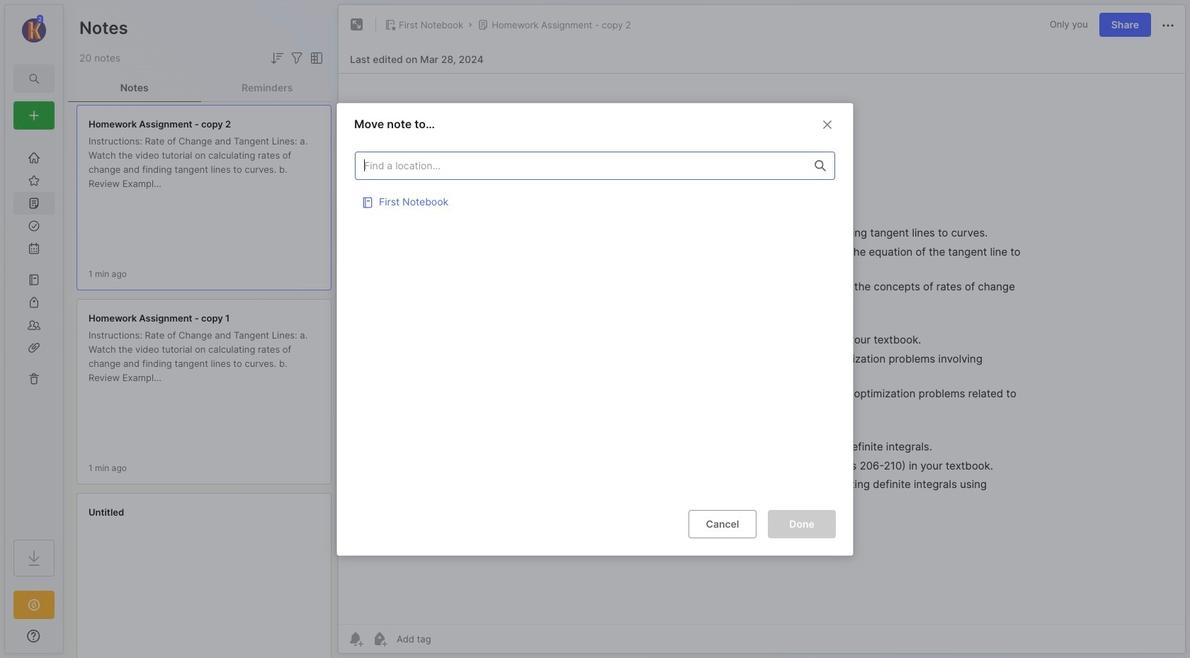 Task type: describe. For each thing, give the bounding box(es) containing it.
edit search image
[[26, 70, 43, 87]]

Find a location field
[[348, 144, 843, 498]]

close image
[[819, 116, 836, 133]]

add tag image
[[371, 631, 388, 648]]



Task type: vqa. For each thing, say whether or not it's contained in the screenshot.
the Home 'image'
yes



Task type: locate. For each thing, give the bounding box(es) containing it.
expand note image
[[349, 16, 366, 33]]

note window element
[[338, 4, 1186, 654]]

main element
[[0, 0, 68, 658]]

add a reminder image
[[347, 631, 364, 648]]

Note Editor text field
[[339, 73, 1186, 624]]

Find a location… text field
[[356, 154, 806, 177]]

cell inside find a location field
[[355, 186, 835, 215]]

cell
[[355, 186, 835, 215]]

home image
[[27, 151, 41, 165]]

tab list
[[68, 74, 334, 102]]

tree
[[5, 138, 63, 527]]

upgrade image
[[26, 597, 43, 614]]

tree inside main element
[[5, 138, 63, 527]]



